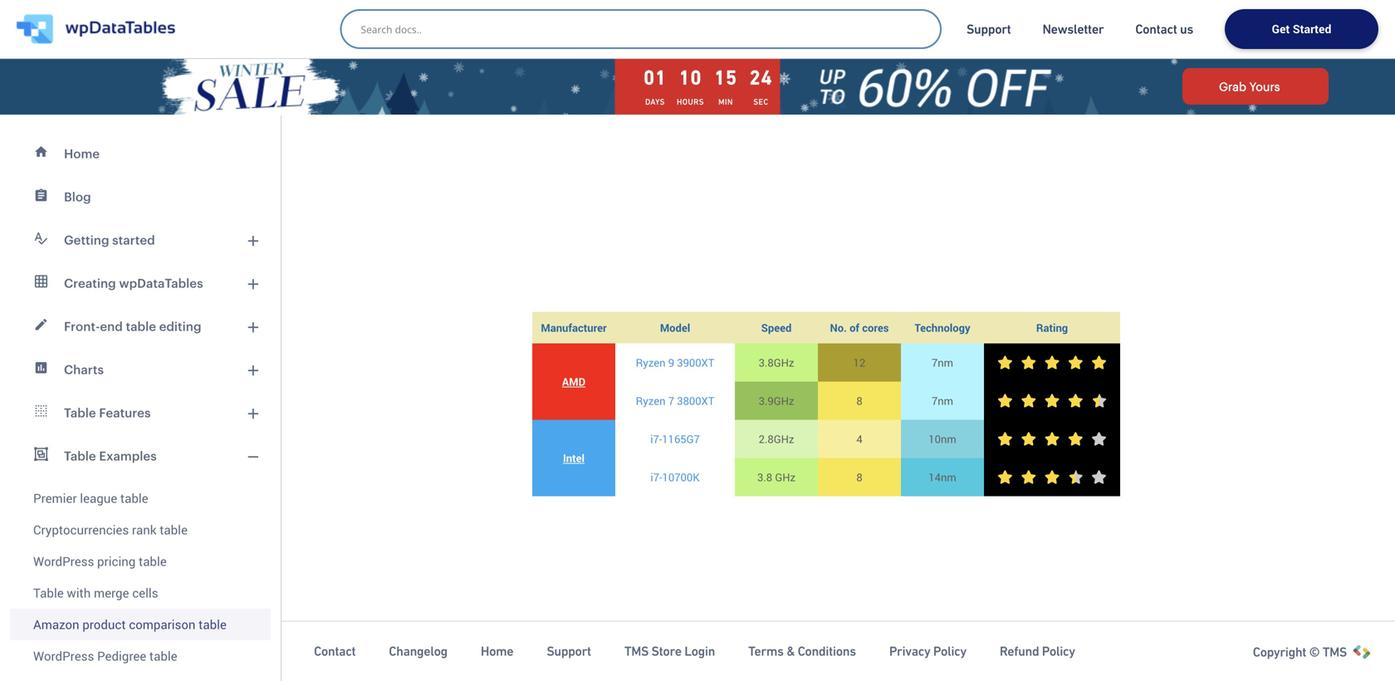 Task type: vqa. For each thing, say whether or not it's contained in the screenshot.
bottom 32
no



Task type: locate. For each thing, give the bounding box(es) containing it.
example 8 link
[[1109, 65, 1199, 107]]

7 for ryzen
[[668, 393, 674, 408]]

7nm
[[932, 355, 954, 370], [932, 393, 954, 408]]

wordpress for wordpress pricing table
[[33, 553, 94, 570]]

1 vertical spatial wordpress
[[33, 647, 94, 664]]

0 vertical spatial support
[[967, 22, 1011, 37]]

end
[[100, 319, 123, 333]]

1 vertical spatial support link
[[547, 643, 591, 660]]

i7-
[[650, 431, 662, 446], [651, 470, 662, 485]]

0 horizontal spatial contact
[[314, 644, 356, 659]]

ryzen 9 3900xt
[[636, 355, 715, 370]]

example 5
[[857, 78, 911, 94]]

pricing
[[97, 553, 136, 570]]

table features link
[[10, 391, 271, 434]]

terms & conditions link
[[748, 643, 856, 660]]

2 policy from the left
[[1042, 644, 1075, 659]]

example for example 6
[[947, 78, 992, 94]]

home link up blog
[[10, 132, 271, 175]]

ryzen left 3800xt
[[636, 393, 666, 408]]

example 7
[[1037, 78, 1091, 94]]

1 horizontal spatial home link
[[481, 643, 514, 660]]

2 i7- from the top
[[651, 470, 662, 485]]

example up the sec
[[767, 78, 812, 94]]

2 vertical spatial table
[[33, 584, 64, 601]]

contact
[[1136, 22, 1177, 37], [314, 644, 356, 659]]

0 vertical spatial support link
[[967, 21, 1011, 37]]

©
[[1309, 645, 1320, 659]]

example for example 5
[[857, 78, 902, 94]]

i7-10700k link
[[651, 470, 700, 485]]

1 i7- from the top
[[650, 431, 662, 446]]

7
[[1085, 78, 1091, 94], [668, 393, 674, 408]]

no.
[[830, 320, 847, 335]]

i7- down i7-1165g7
[[651, 470, 662, 485]]

4 down 12
[[857, 431, 863, 446]]

3.8 ghz
[[757, 470, 796, 485]]

table for table with merge cells
[[33, 584, 64, 601]]

merge
[[94, 584, 129, 601]]

5 example from the left
[[857, 78, 902, 94]]

ryzen 7 3800xt
[[636, 393, 715, 408]]

1 horizontal spatial contact
[[1136, 22, 1177, 37]]

wordpress down amazon
[[33, 647, 94, 664]]

ryzen for ryzen 7 3800xt
[[636, 393, 666, 408]]

12
[[854, 355, 866, 370]]

tms
[[624, 644, 649, 659], [1323, 645, 1347, 659]]

0 vertical spatial 7
[[1085, 78, 1091, 94]]

tms inside tms store login link
[[624, 644, 649, 659]]

getting
[[64, 233, 109, 247]]

policy
[[933, 644, 967, 659], [1042, 644, 1075, 659]]

8 example from the left
[[1127, 78, 1172, 94]]

1 horizontal spatial 7
[[1085, 78, 1091, 94]]

7 down newsletter link
[[1085, 78, 1091, 94]]

blog
[[64, 189, 91, 204]]

wordpress
[[33, 553, 94, 570], [33, 647, 94, 664]]

2 example from the left
[[587, 78, 632, 94]]

6 example from the left
[[947, 78, 992, 94]]

example 7 link
[[1019, 65, 1109, 107]]

technology
[[915, 320, 971, 335]]

0 vertical spatial contact
[[1136, 22, 1177, 37]]

table for premier league table
[[120, 490, 148, 507]]

example 1
[[497, 78, 551, 94]]

policy right 'refund'
[[1042, 644, 1075, 659]]

table right rank
[[160, 521, 188, 538]]

example for example 7
[[1037, 78, 1082, 94]]

example left 1
[[497, 78, 541, 94]]

wordpress up with
[[33, 553, 94, 570]]

0 vertical spatial 7nm
[[932, 355, 954, 370]]

policy for privacy policy
[[933, 644, 967, 659]]

1 vertical spatial home
[[481, 644, 514, 659]]

1 vertical spatial ryzen
[[636, 393, 666, 408]]

table right end
[[126, 319, 156, 333]]

example up hours at the top
[[677, 78, 722, 94]]

Search input search field
[[361, 17, 929, 41]]

1 policy from the left
[[933, 644, 967, 659]]

example down newsletter link
[[1037, 78, 1082, 94]]

0 vertical spatial table
[[64, 405, 96, 420]]

0 horizontal spatial policy
[[933, 644, 967, 659]]

model
[[660, 320, 690, 335]]

table down comparison
[[149, 647, 177, 664]]

1 vertical spatial 4
[[857, 431, 863, 446]]

i7- for 1165g7
[[650, 431, 662, 446]]

1 horizontal spatial support
[[967, 22, 1011, 37]]

0 horizontal spatial 4
[[814, 78, 821, 94]]

0 horizontal spatial tms
[[624, 644, 649, 659]]

hours
[[677, 97, 704, 107]]

i7- up i7-10700k link
[[650, 431, 662, 446]]

creating wpdatatables link
[[10, 262, 271, 305]]

example 6
[[947, 78, 1001, 94]]

1 vertical spatial contact
[[314, 644, 356, 659]]

wordpress pedigree table
[[33, 647, 177, 664]]

3900xt
[[677, 355, 715, 370]]

15
[[714, 66, 737, 89]]

table for front-end table editing
[[126, 319, 156, 333]]

0 vertical spatial ryzen
[[636, 355, 666, 370]]

1 wordpress from the top
[[33, 553, 94, 570]]

8 left grab
[[1175, 78, 1181, 94]]

table up cryptocurrencies rank table link
[[120, 490, 148, 507]]

0 horizontal spatial support
[[547, 644, 591, 659]]

table with merge cells
[[33, 584, 158, 601]]

1 horizontal spatial support link
[[967, 21, 1011, 37]]

1 vertical spatial 8
[[857, 393, 863, 408]]

1 horizontal spatial 4
[[857, 431, 863, 446]]

ryzen left 9
[[636, 355, 666, 370]]

policy right privacy
[[933, 644, 967, 659]]

0 vertical spatial home link
[[10, 132, 271, 175]]

premier league table
[[33, 490, 148, 507]]

table for cryptocurrencies rank table
[[160, 521, 188, 538]]

speed
[[761, 320, 792, 335]]

3.8ghz
[[759, 355, 794, 370]]

8 right ghz
[[857, 470, 863, 485]]

8 inside "link"
[[1175, 78, 1181, 94]]

home link
[[10, 132, 271, 175], [481, 643, 514, 660]]

3 example from the left
[[677, 78, 722, 94]]

0 vertical spatial 8
[[1175, 78, 1181, 94]]

grab
[[1219, 80, 1247, 93]]

table left with
[[33, 584, 64, 601]]

1 vertical spatial i7-
[[651, 470, 662, 485]]

3
[[724, 78, 731, 94]]

grab yours
[[1219, 80, 1280, 93]]

example left 6 on the right
[[947, 78, 992, 94]]

4 example from the left
[[767, 78, 812, 94]]

0 horizontal spatial 7
[[668, 393, 674, 408]]

2 ryzen from the top
[[636, 393, 666, 408]]

contact us
[[1136, 22, 1194, 37]]

sec
[[754, 97, 769, 107]]

tms store login
[[624, 644, 715, 659]]

1 vertical spatial support
[[547, 644, 591, 659]]

amazon product comparison table link
[[10, 609, 271, 640]]

table down 'charts'
[[64, 405, 96, 420]]

8 down 12
[[857, 393, 863, 408]]

of
[[850, 320, 860, 335]]

home up blog
[[64, 146, 100, 161]]

example
[[497, 78, 541, 94], [587, 78, 632, 94], [677, 78, 722, 94], [767, 78, 812, 94], [857, 78, 902, 94], [947, 78, 992, 94], [1037, 78, 1082, 94], [1127, 78, 1172, 94]]

1 vertical spatial table
[[64, 449, 96, 463]]

table for table examples
[[64, 449, 96, 463]]

0 horizontal spatial home
[[64, 146, 100, 161]]

table for wordpress pedigree table
[[149, 647, 177, 664]]

example left 2
[[587, 78, 632, 94]]

home right "changelog" on the bottom of page
[[481, 644, 514, 659]]

rank
[[132, 521, 157, 538]]

features
[[99, 405, 151, 420]]

store
[[652, 644, 682, 659]]

front-end table editing
[[64, 319, 201, 333]]

example 4 link
[[749, 65, 838, 107]]

us
[[1180, 22, 1194, 37]]

grab yours link
[[1183, 68, 1329, 105]]

example down contact us link
[[1127, 78, 1172, 94]]

tms left store
[[624, 644, 649, 659]]

comparison
[[129, 616, 196, 633]]

premier
[[33, 490, 77, 507]]

1 example from the left
[[497, 78, 541, 94]]

contact us link
[[1136, 21, 1194, 37]]

2 vertical spatial 8
[[857, 470, 863, 485]]

1 vertical spatial 7
[[668, 393, 674, 408]]

24
[[750, 66, 773, 89]]

ryzen 9 3900xt link
[[636, 355, 715, 370]]

wordpress pedigree table link
[[10, 640, 271, 672]]

2 wordpress from the top
[[33, 647, 94, 664]]

0 vertical spatial i7-
[[650, 431, 662, 446]]

example 2
[[587, 78, 641, 94]]

7nm down "technology"
[[932, 355, 954, 370]]

8 for 7nm
[[857, 393, 863, 408]]

table
[[126, 319, 156, 333], [120, 490, 148, 507], [160, 521, 188, 538], [139, 553, 167, 570], [199, 616, 227, 633], [149, 647, 177, 664]]

i7-10700k
[[651, 470, 700, 485]]

7 example from the left
[[1037, 78, 1082, 94]]

front-
[[64, 319, 100, 333]]

7nm up "10nm"
[[932, 393, 954, 408]]

home link right "changelog" on the bottom of page
[[481, 643, 514, 660]]

4 right 24
[[814, 78, 821, 94]]

pedigree
[[97, 647, 146, 664]]

amd
[[562, 374, 586, 389]]

0 vertical spatial 4
[[814, 78, 821, 94]]

contact link
[[314, 643, 356, 660]]

tms right ©
[[1323, 645, 1347, 659]]

yours
[[1250, 80, 1280, 93]]

0 vertical spatial wordpress
[[33, 553, 94, 570]]

example for example 1
[[497, 78, 541, 94]]

7 left 3800xt
[[668, 393, 674, 408]]

1 horizontal spatial policy
[[1042, 644, 1075, 659]]

table inside 'link'
[[120, 490, 148, 507]]

1 horizontal spatial home
[[481, 644, 514, 659]]

1 ryzen from the top
[[636, 355, 666, 370]]

1 vertical spatial 7nm
[[932, 393, 954, 408]]

rating
[[1036, 320, 1068, 335]]

table up cells
[[139, 553, 167, 570]]

table up "premier league table"
[[64, 449, 96, 463]]

example left 5
[[857, 78, 902, 94]]



Task type: describe. For each thing, give the bounding box(es) containing it.
manufacturer
[[541, 320, 607, 335]]

wordpress for wordpress pedigree table
[[33, 647, 94, 664]]

get started link
[[1225, 9, 1379, 49]]

table for table features
[[64, 405, 96, 420]]

2 7nm from the top
[[932, 393, 954, 408]]

table examples link
[[10, 434, 271, 478]]

example 3
[[677, 78, 731, 94]]

ryzen for ryzen 9 3900xt
[[636, 355, 666, 370]]

2.8ghz
[[759, 431, 794, 446]]

cryptocurrencies
[[33, 521, 129, 538]]

example for example 3
[[677, 78, 722, 94]]

no. of cores
[[830, 320, 889, 335]]

league
[[80, 490, 117, 507]]

3800xt
[[677, 393, 715, 408]]

01
[[644, 66, 667, 89]]

policy for refund policy
[[1042, 644, 1075, 659]]

table right comparison
[[199, 616, 227, 633]]

example 3 link
[[659, 65, 748, 107]]

contact for contact us
[[1136, 22, 1177, 37]]

support for topmost support link
[[967, 22, 1011, 37]]

refund policy
[[1000, 644, 1075, 659]]

creating wpdatatables
[[64, 276, 203, 290]]

min
[[718, 97, 733, 107]]

blog link
[[10, 175, 271, 218]]

table examples
[[64, 449, 157, 463]]

example 6 link
[[929, 65, 1019, 107]]

example for example 4
[[767, 78, 812, 94]]

8 for 14nm
[[857, 470, 863, 485]]

1 7nm from the top
[[932, 355, 954, 370]]

wpdatatables - tables and charts manager wordpress plugin image
[[17, 14, 175, 44]]

example for example 2
[[587, 78, 632, 94]]

10nm
[[929, 431, 957, 446]]

amazon product comparison table
[[33, 616, 227, 633]]

&
[[787, 644, 795, 659]]

ghz
[[775, 470, 796, 485]]

table features
[[64, 405, 151, 420]]

days
[[645, 97, 665, 107]]

front-end table editing link
[[10, 305, 271, 348]]

example 2 link
[[569, 65, 658, 107]]

privacy policy
[[889, 644, 967, 659]]

10
[[679, 66, 702, 89]]

i7-1165g7
[[650, 431, 700, 446]]

0 horizontal spatial home link
[[10, 132, 271, 175]]

amazon
[[33, 616, 79, 633]]

tms store login link
[[624, 643, 715, 660]]

0 horizontal spatial support link
[[547, 643, 591, 660]]

login
[[685, 644, 715, 659]]

premier league table link
[[10, 478, 271, 514]]

wordpress pricing table link
[[10, 546, 271, 577]]

support for left support link
[[547, 644, 591, 659]]

newsletter link
[[1043, 21, 1104, 37]]

2
[[634, 78, 641, 94]]

with
[[67, 584, 91, 601]]

wpdatatables
[[119, 276, 203, 290]]

i7-1165g7 link
[[650, 431, 700, 446]]

0 vertical spatial home
[[64, 146, 100, 161]]

changelog link
[[389, 643, 448, 660]]

examples
[[99, 449, 157, 463]]

contact for contact
[[314, 644, 356, 659]]

cryptocurrencies rank table link
[[10, 514, 271, 546]]

table with merge cells link
[[10, 577, 271, 609]]

example for example 8
[[1127, 78, 1172, 94]]

charts link
[[10, 348, 271, 391]]

changelog
[[389, 644, 448, 659]]

1 horizontal spatial tms
[[1323, 645, 1347, 659]]

intel
[[563, 451, 585, 466]]

privacy policy link
[[889, 643, 967, 660]]

product
[[82, 616, 126, 633]]

1
[[544, 78, 551, 94]]

wordpress pricing table
[[33, 553, 167, 570]]

cells
[[132, 584, 158, 601]]

1 vertical spatial home link
[[481, 643, 514, 660]]

refund
[[1000, 644, 1039, 659]]

copyright © tms
[[1253, 645, 1347, 659]]

9
[[668, 355, 674, 370]]

started
[[1293, 21, 1332, 37]]

get
[[1272, 21, 1290, 37]]

Search form search field
[[361, 17, 929, 41]]

table for wordpress pricing table
[[139, 553, 167, 570]]

cores
[[862, 320, 889, 335]]

copyright
[[1253, 645, 1307, 659]]

getting started
[[64, 233, 155, 247]]

editing
[[159, 319, 201, 333]]

ryzen 7 3800xt link
[[636, 393, 715, 408]]

creating
[[64, 276, 116, 290]]

newsletter
[[1043, 22, 1104, 37]]

i7- for 10700k
[[651, 470, 662, 485]]

cryptocurrencies rank table
[[33, 521, 188, 538]]

7 for example
[[1085, 78, 1091, 94]]

example 8
[[1127, 78, 1181, 94]]

get started
[[1272, 21, 1332, 37]]

started
[[112, 233, 155, 247]]

10700k
[[662, 470, 700, 485]]



